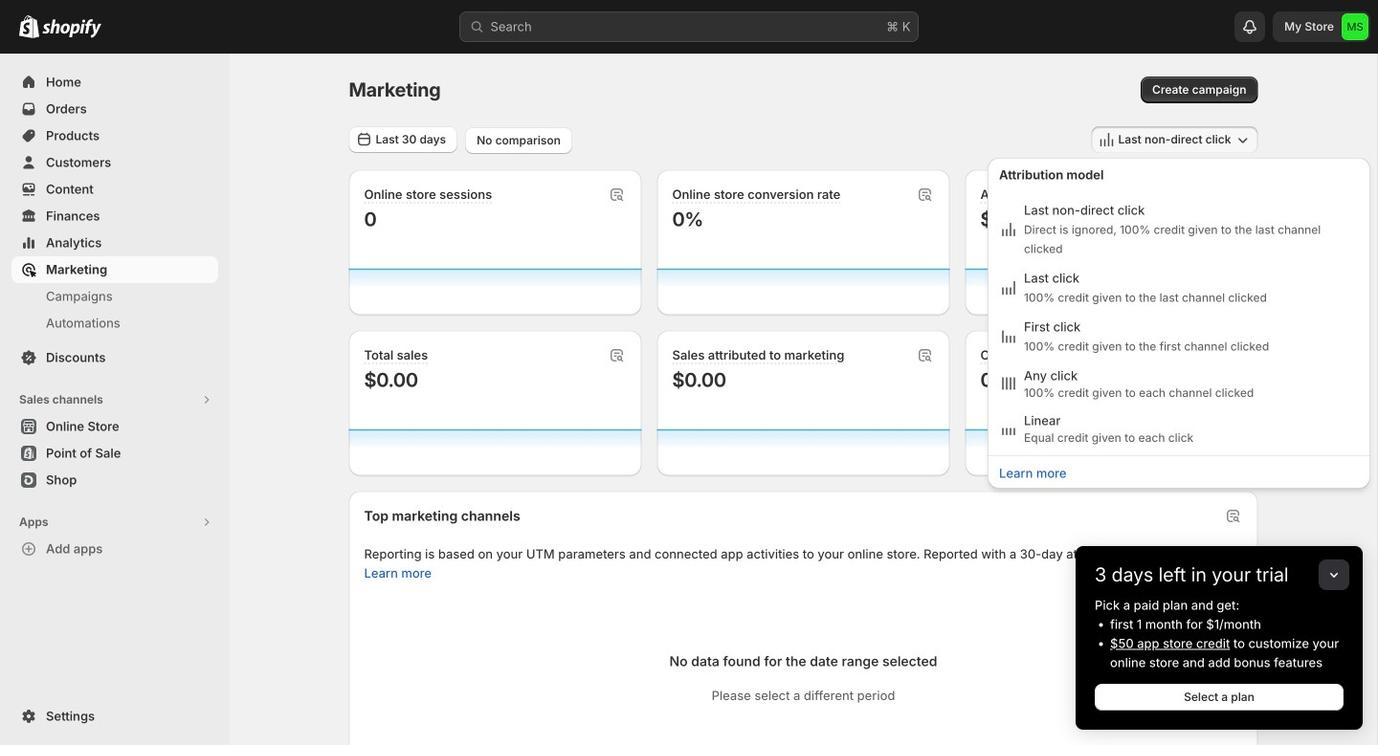 Task type: describe. For each thing, give the bounding box(es) containing it.
shopify image
[[19, 15, 39, 38]]



Task type: locate. For each thing, give the bounding box(es) containing it.
my store image
[[1342, 13, 1369, 40]]

shopify image
[[42, 19, 101, 38]]

menu
[[994, 196, 1365, 450]]



Task type: vqa. For each thing, say whether or not it's contained in the screenshot.
text box
no



